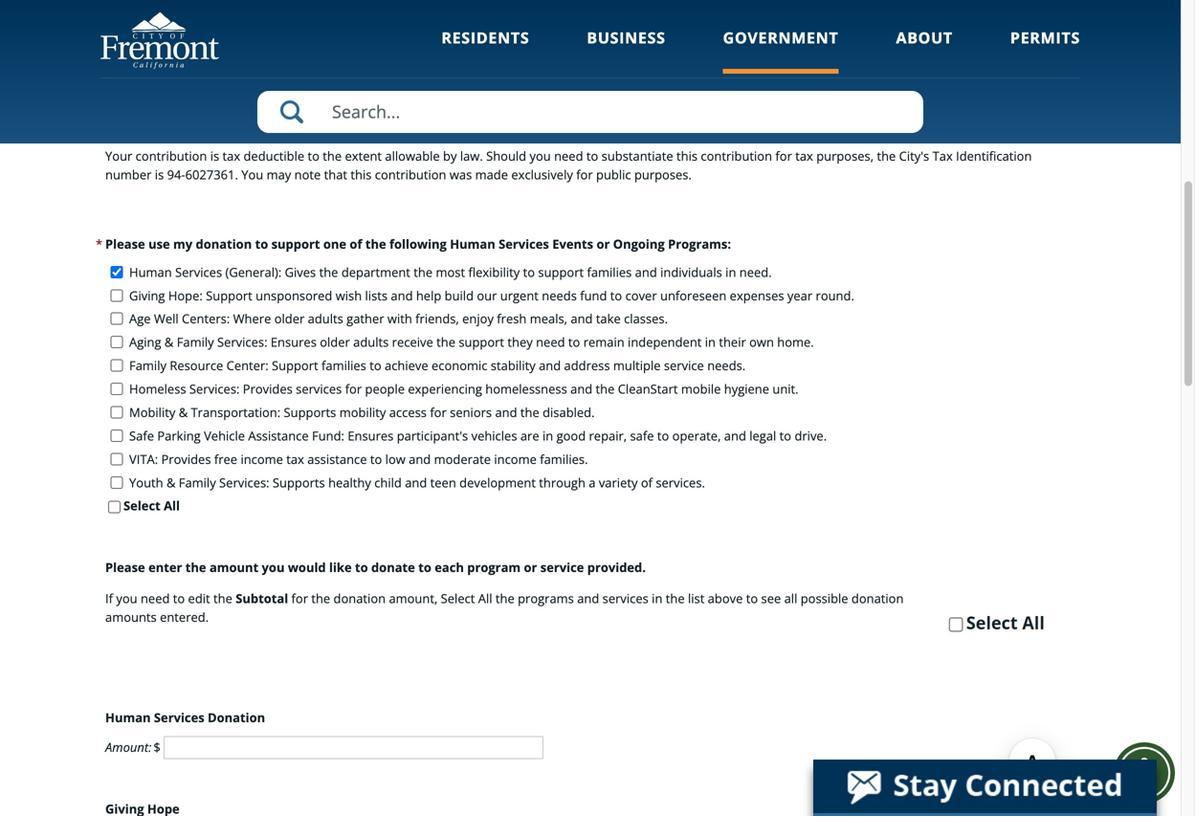 Task type: locate. For each thing, give the bounding box(es) containing it.
the left list
[[666, 590, 685, 607]]

support right the center:
[[272, 357, 318, 374]]

service up programs in the bottom left of the page
[[540, 559, 584, 576]]

purposes.
[[634, 166, 692, 183]]

1 horizontal spatial this
[[676, 147, 698, 165]]

provides down parking
[[161, 451, 211, 468]]

1 horizontal spatial service
[[664, 357, 704, 374]]

service up mobile at the right
[[664, 357, 704, 374]]

Age Well Centers: Where older adults gather with friends, enjoy fresh meals, and take classes. checkbox
[[105, 313, 128, 325]]

1 vertical spatial of
[[641, 474, 653, 491]]

in left list
[[652, 590, 663, 607]]

services: down resource
[[189, 380, 240, 398]]

subtotal
[[236, 590, 288, 607]]

1 vertical spatial families
[[322, 357, 366, 374]]

& up parking
[[179, 404, 188, 421]]

or up programs in the bottom left of the page
[[524, 559, 537, 576]]

this down extent
[[351, 166, 372, 183]]

safe parking vehicle assistance fund: ensures participant's vehicles are in good repair, safe to operate, and legal to drive.
[[129, 427, 827, 444]]

older down gather
[[320, 334, 350, 351]]

services down provided.
[[602, 590, 649, 607]]

or
[[597, 235, 610, 253], [524, 559, 537, 576]]

business
[[587, 27, 666, 48]]

expenses
[[730, 287, 784, 304]]

and down "fund"
[[571, 310, 593, 327]]

possible
[[801, 590, 848, 607]]

income down 'are'
[[494, 451, 537, 468]]

of right one
[[350, 235, 362, 253]]

of
[[350, 235, 362, 253], [641, 474, 653, 491]]

2 vertical spatial &
[[166, 474, 175, 491]]

0 vertical spatial of
[[350, 235, 362, 253]]

0 vertical spatial services
[[296, 380, 342, 398]]

for down would
[[291, 590, 308, 607]]

adults
[[308, 310, 343, 327], [353, 334, 389, 351]]

1 vertical spatial you
[[262, 559, 285, 576]]

1 horizontal spatial support
[[459, 334, 504, 351]]

1 horizontal spatial you
[[262, 559, 285, 576]]

business link
[[587, 27, 666, 74]]

services: down free
[[219, 474, 269, 491]]

select all
[[123, 497, 180, 515]]

family for youth
[[179, 474, 216, 491]]

support up where
[[206, 287, 252, 304]]

1 vertical spatial support
[[272, 357, 318, 374]]

need down meals, on the left top of page
[[536, 334, 565, 351]]

services: for supports
[[219, 474, 269, 491]]

amount: $
[[105, 739, 164, 756]]

Select All checkbox
[[108, 501, 121, 514]]

select down youth
[[123, 497, 160, 515]]

for inside for the donation amount, select all the programs and services in the list above to see all possible donation amounts entered.
[[291, 590, 308, 607]]

1 vertical spatial human services donation
[[105, 709, 265, 726]]

1 horizontal spatial of
[[641, 474, 653, 491]]

1 horizontal spatial tax
[[933, 147, 953, 165]]

0 horizontal spatial or
[[524, 559, 537, 576]]

family for aging
[[177, 334, 214, 351]]

0 vertical spatial this
[[676, 147, 698, 165]]

is left 94-
[[155, 166, 164, 183]]

donation
[[202, 8, 256, 26], [258, 73, 350, 100], [208, 709, 265, 726]]

2 vertical spatial family
[[179, 474, 216, 491]]

0 horizontal spatial income
[[241, 451, 283, 468]]

1 vertical spatial is
[[155, 166, 164, 183]]

0 horizontal spatial you
[[116, 590, 137, 607]]

human services (general): gives the department the most flexibility to support families and individuals in need.
[[129, 263, 772, 281]]

Youth & Family Services: Supports healthy child and teen development through a variety of services. checkbox
[[105, 476, 128, 489]]

is
[[210, 147, 219, 165], [155, 166, 164, 183]]

of right variety
[[641, 474, 653, 491]]

the up department
[[365, 235, 386, 253]]

1 horizontal spatial is
[[210, 147, 219, 165]]

contribution up 94-
[[136, 147, 207, 165]]

tax inside please use my donation to support one of the following human services events or ongoing programs: group
[[286, 451, 304, 468]]

note
[[294, 166, 321, 183]]

see
[[761, 590, 781, 607]]

0 vertical spatial you
[[530, 147, 551, 165]]

disabled.
[[543, 404, 595, 421]]

1 income from the left
[[241, 451, 283, 468]]

1 horizontal spatial ensures
[[348, 427, 394, 444]]

supports up fund:
[[284, 404, 336, 421]]

0 horizontal spatial adults
[[308, 310, 343, 327]]

1 horizontal spatial or
[[597, 235, 610, 253]]

provides down the center:
[[243, 380, 293, 398]]

select down each
[[441, 590, 475, 607]]

you up 'subtotal'
[[262, 559, 285, 576]]

tax left purposes,
[[795, 147, 813, 165]]

0 vertical spatial please
[[105, 235, 145, 253]]

supports
[[284, 404, 336, 421], [273, 474, 325, 491]]

0 horizontal spatial tax
[[105, 73, 140, 100]]

1 horizontal spatial adults
[[353, 334, 389, 351]]

need up exclusively
[[554, 147, 583, 165]]

age well centers: where older adults gather with friends, enjoy fresh meals, and take classes.
[[129, 310, 668, 327]]

events
[[552, 235, 593, 253]]

and inside for the donation amount, select all the programs and services in the list above to see all possible donation amounts entered.
[[577, 590, 599, 607]]

0 vertical spatial provides
[[243, 380, 293, 398]]

donation
[[196, 235, 252, 253], [334, 590, 386, 607], [852, 590, 904, 607]]

supports down the assistance at the left of the page
[[273, 474, 325, 491]]

provides
[[243, 380, 293, 398], [161, 451, 211, 468]]

the up 'that'
[[323, 147, 342, 165]]

the right gives
[[319, 263, 338, 281]]

* please use my donation to support one of the following human services events or ongoing programs:
[[96, 235, 731, 253]]

in left their
[[705, 334, 716, 351]]

residents link
[[441, 27, 529, 74]]

0 vertical spatial service
[[664, 357, 704, 374]]

need inside please use my donation to support one of the following human services events or ongoing programs: group
[[536, 334, 565, 351]]

that
[[324, 166, 347, 183]]

0 vertical spatial &
[[164, 334, 174, 351]]

good
[[556, 427, 586, 444]]

service inside group
[[664, 357, 704, 374]]

the up 'are'
[[520, 404, 539, 421]]

service
[[664, 357, 704, 374], [540, 559, 584, 576]]

tax right city's
[[933, 147, 953, 165]]

0 vertical spatial ensures
[[271, 334, 317, 351]]

and up cover
[[635, 263, 657, 281]]

human services donation up deductible
[[106, 8, 256, 26]]

1 vertical spatial need
[[536, 334, 565, 351]]

was
[[450, 166, 472, 183]]

hope:
[[168, 287, 203, 304]]

0 vertical spatial support
[[271, 235, 320, 253]]

1 horizontal spatial older
[[320, 334, 350, 351]]

needs
[[542, 287, 577, 304]]

and up homelessness
[[539, 357, 561, 374]]

Safe Parking Vehicle Assistance Fund: Ensures participant's vehicles are in good repair, safe to operate, and legal to drive. checkbox
[[105, 430, 128, 442]]

support
[[271, 235, 320, 253], [538, 263, 584, 281], [459, 334, 504, 351]]

adults down gather
[[353, 334, 389, 351]]

you
[[241, 166, 263, 183]]

0 horizontal spatial tax
[[222, 147, 240, 165]]

94-
[[167, 166, 185, 183]]

services inside please use my donation to support one of the following human services events or ongoing programs: group
[[175, 263, 222, 281]]

0 vertical spatial family
[[177, 334, 214, 351]]

in inside for the donation amount, select all the programs and services in the list above to see all possible donation amounts entered.
[[652, 590, 663, 607]]

tax
[[105, 73, 140, 100], [933, 147, 953, 165]]

1 vertical spatial family
[[129, 357, 166, 374]]

entered.
[[160, 609, 209, 626]]

are
[[520, 427, 539, 444]]

contribution
[[136, 147, 207, 165], [701, 147, 772, 165], [375, 166, 446, 183]]

2 horizontal spatial donation
[[852, 590, 904, 607]]

0 horizontal spatial is
[[155, 166, 164, 183]]

help
[[416, 287, 441, 304]]

use
[[148, 235, 170, 253]]

1 horizontal spatial select
[[441, 590, 475, 607]]

2 vertical spatial services:
[[219, 474, 269, 491]]

adults down the wish
[[308, 310, 343, 327]]

if
[[105, 590, 113, 607]]

family resource center: support families to achieve economic stability and address multiple service needs.
[[129, 357, 746, 374]]

VITA: Provides free income tax assistance to low and moderate income families. checkbox
[[105, 453, 128, 465]]

your
[[105, 147, 132, 165]]

to right "fund"
[[610, 287, 622, 304]]

residents
[[441, 27, 529, 48]]

should
[[486, 147, 526, 165]]

donation right possible
[[852, 590, 904, 607]]

to up public
[[586, 147, 598, 165]]

lists
[[365, 287, 388, 304]]

1 horizontal spatial income
[[494, 451, 537, 468]]

tax inside your contribution is tax deductible to the extent allowable by law. should you need to substantiate this contribution for tax purposes, the city's tax identification number is 94-6027361. you may note that this contribution was made exclusively for public purposes.
[[933, 147, 953, 165]]

giving
[[129, 287, 165, 304]]

1 please from the top
[[105, 235, 145, 253]]

human services donation up $ at the left of the page
[[105, 709, 265, 726]]

like
[[329, 559, 352, 576]]

or right events
[[597, 235, 610, 253]]

support
[[206, 287, 252, 304], [272, 357, 318, 374]]

human inside group
[[129, 263, 172, 281]]

families up "fund"
[[587, 263, 632, 281]]

people
[[365, 380, 405, 398]]

1 horizontal spatial contribution
[[375, 166, 446, 183]]

unsponsored
[[256, 287, 332, 304]]

family
[[177, 334, 214, 351], [129, 357, 166, 374], [179, 474, 216, 491]]

0 horizontal spatial select
[[123, 497, 160, 515]]

0 vertical spatial is
[[210, 147, 219, 165]]

2 horizontal spatial support
[[538, 263, 584, 281]]

take
[[596, 310, 621, 327]]

and down "address"
[[570, 380, 592, 398]]

contribution down allowable
[[375, 166, 446, 183]]

need up amounts
[[141, 590, 170, 607]]

0 vertical spatial human services donation
[[106, 8, 256, 26]]

1 vertical spatial this
[[351, 166, 372, 183]]

please
[[105, 235, 145, 253], [105, 559, 145, 576]]

1 vertical spatial select
[[441, 590, 475, 607]]

0 vertical spatial support
[[206, 287, 252, 304]]

1 horizontal spatial tax
[[286, 451, 304, 468]]

family up resource
[[177, 334, 214, 351]]

is up 6027361.
[[210, 147, 219, 165]]

number
[[105, 166, 152, 183]]

achieve
[[385, 357, 428, 374]]

Homeless Services: Provides services for people experiencing homelessness and the CleanStart mobile hygiene unit. checkbox
[[105, 383, 128, 395]]

older down unsponsored
[[274, 310, 305, 327]]

tax up the your
[[105, 73, 140, 100]]

ensures down unsponsored
[[271, 334, 317, 351]]

select inside for the donation amount, select all the programs and services in the list above to see all possible donation amounts entered.
[[441, 590, 475, 607]]

to left low
[[370, 451, 382, 468]]

and down provided.
[[577, 590, 599, 607]]

you right the if
[[116, 590, 137, 607]]

0 horizontal spatial provides
[[161, 451, 211, 468]]

0 vertical spatial donation
[[202, 8, 256, 26]]

1 vertical spatial adults
[[353, 334, 389, 351]]

and left teen
[[405, 474, 427, 491]]

1 horizontal spatial services
[[602, 590, 649, 607]]

wish
[[336, 287, 362, 304]]

1 vertical spatial services
[[602, 590, 649, 607]]

family down the aging on the left top of the page
[[129, 357, 166, 374]]

income down assistance at left bottom
[[241, 451, 283, 468]]

0 horizontal spatial older
[[274, 310, 305, 327]]

please up the if
[[105, 559, 145, 576]]

0 vertical spatial tax
[[105, 73, 140, 100]]

contribution up the 'programs:' at the top
[[701, 147, 772, 165]]

support up needs
[[538, 263, 584, 281]]

mobility
[[339, 404, 386, 421]]

services up fund:
[[296, 380, 342, 398]]

ensures down mobility
[[348, 427, 394, 444]]

this up purposes. on the top right of page
[[676, 147, 698, 165]]

of inside group
[[641, 474, 653, 491]]

to left see in the bottom right of the page
[[746, 590, 758, 607]]

families.
[[540, 451, 588, 468]]

1 vertical spatial please
[[105, 559, 145, 576]]

services: up the center:
[[217, 334, 267, 351]]

0 vertical spatial older
[[274, 310, 305, 327]]

please right *
[[105, 235, 145, 253]]

to right legal
[[779, 427, 791, 444]]

donate
[[287, 8, 330, 26]]

through
[[539, 474, 585, 491]]

0 vertical spatial families
[[587, 263, 632, 281]]

0 vertical spatial need
[[554, 147, 583, 165]]

public
[[596, 166, 631, 183]]

amount
[[209, 559, 259, 576]]

2 horizontal spatial you
[[530, 147, 551, 165]]

to up urgent
[[523, 263, 535, 281]]

all the
[[478, 590, 515, 607]]

about link
[[896, 27, 953, 74]]

tax up 6027361.
[[222, 147, 240, 165]]

they
[[508, 334, 533, 351]]

parking
[[157, 427, 201, 444]]

0 vertical spatial or
[[597, 235, 610, 253]]

year
[[787, 287, 813, 304]]

1 vertical spatial service
[[540, 559, 584, 576]]

& up all
[[166, 474, 175, 491]]

0 vertical spatial services:
[[217, 334, 267, 351]]

1 vertical spatial tax
[[933, 147, 953, 165]]

you inside your contribution is tax deductible to the extent allowable by law. should you need to substantiate this contribution for tax purposes, the city's tax identification number is 94-6027361. you may note that this contribution was made exclusively for public purposes.
[[530, 147, 551, 165]]

Search text field
[[257, 91, 923, 133]]

0 horizontal spatial services
[[296, 380, 342, 398]]

1 vertical spatial donation
[[258, 73, 350, 100]]

services up hope:
[[175, 263, 222, 281]]

family up all
[[179, 474, 216, 491]]

services inside group
[[296, 380, 342, 398]]

moderate
[[434, 451, 491, 468]]

0 vertical spatial select
[[123, 497, 160, 515]]

teen
[[430, 474, 456, 491]]

provided.
[[587, 559, 646, 576]]

donation down "please enter the amount you would like to donate to each program or service provided."
[[334, 590, 386, 607]]

1 vertical spatial ensures
[[348, 427, 394, 444]]

1 vertical spatial &
[[179, 404, 188, 421]]

services
[[152, 8, 199, 26], [499, 235, 549, 253], [175, 263, 222, 281], [154, 709, 204, 726]]



Task type: describe. For each thing, give the bounding box(es) containing it.
Amount: number field
[[164, 736, 544, 759]]

in right 'are'
[[543, 427, 553, 444]]

tax deductible donation
[[105, 73, 350, 100]]

needs.
[[707, 357, 746, 374]]

stay connected image
[[813, 760, 1155, 813]]

2 vertical spatial need
[[141, 590, 170, 607]]

vehicle
[[204, 427, 245, 444]]

for up 'mobility & transportation: supports mobility access for seniors and the disabled.' at left
[[345, 380, 362, 398]]

1 vertical spatial or
[[524, 559, 537, 576]]

deductible
[[145, 73, 253, 100]]

address
[[564, 357, 610, 374]]

1 vertical spatial older
[[320, 334, 350, 351]]

receive
[[392, 334, 433, 351]]

1 vertical spatial services:
[[189, 380, 240, 398]]

following
[[389, 235, 447, 253]]

operate,
[[672, 427, 721, 444]]

2 horizontal spatial contribution
[[701, 147, 772, 165]]

0 horizontal spatial of
[[350, 235, 362, 253]]

resource
[[170, 357, 223, 374]]

services up deductible
[[152, 8, 199, 26]]

gives
[[285, 263, 316, 281]]

the down would
[[311, 590, 330, 607]]

for up participant's
[[430, 404, 447, 421]]

to up (general):
[[255, 235, 268, 253]]

transportation:
[[191, 404, 281, 421]]

safe
[[129, 427, 154, 444]]

0 vertical spatial supports
[[284, 404, 336, 421]]

please enter the amount you would like to donate to each program or service provided.
[[105, 559, 646, 576]]

please use my donation to support one of the following human services events or ongoing programs: group
[[105, 263, 1075, 497]]

the left city's
[[877, 147, 896, 165]]

would
[[288, 559, 326, 576]]

well
[[154, 310, 179, 327]]

Mobility & Transportation: Supports mobility access for seniors and the disabled. checkbox
[[105, 406, 128, 419]]

0 horizontal spatial support
[[206, 287, 252, 304]]

services inside for the donation amount, select all the programs and services in the list above to see all possible donation amounts entered.
[[602, 590, 649, 607]]

program
[[467, 559, 521, 576]]

for left purposes,
[[775, 147, 792, 165]]

0 horizontal spatial contribution
[[136, 147, 207, 165]]

granicus_selectall image
[[934, 604, 1061, 646]]

services up $ at the left of the page
[[154, 709, 204, 726]]

need.
[[739, 263, 772, 281]]

unforeseen
[[660, 287, 727, 304]]

fund:
[[312, 427, 344, 444]]

flexibility
[[468, 263, 520, 281]]

fund
[[580, 287, 607, 304]]

donation for donate
[[202, 8, 256, 26]]

hygiene
[[724, 380, 769, 398]]

round.
[[816, 287, 854, 304]]

government
[[723, 27, 839, 48]]

meals,
[[530, 310, 567, 327]]

access
[[389, 404, 427, 421]]

vita: provides free income tax assistance to low and moderate income families.
[[129, 451, 588, 468]]

to up entered.
[[173, 590, 185, 607]]

6027361.
[[185, 166, 238, 183]]

purposes,
[[816, 147, 874, 165]]

amount:
[[105, 739, 152, 756]]

urgent
[[500, 287, 539, 304]]

donate
[[371, 559, 415, 576]]

where
[[233, 310, 271, 327]]

services: for ensures
[[217, 334, 267, 351]]

my
[[173, 235, 192, 253]]

1 horizontal spatial support
[[272, 357, 318, 374]]

homeless services: provides services for people experiencing homelessness and the cleanstart mobile hygiene unit.
[[129, 380, 799, 398]]

exclusively
[[511, 166, 573, 183]]

if you need to edit the subtotal
[[105, 590, 291, 607]]

identification
[[956, 147, 1032, 165]]

programs
[[518, 590, 574, 607]]

legal
[[749, 427, 776, 444]]

mobility
[[129, 404, 175, 421]]

to right "safe"
[[657, 427, 669, 444]]

the up help
[[414, 263, 433, 281]]

list
[[688, 590, 705, 607]]

the right edit at the bottom
[[213, 590, 232, 607]]

homeless
[[129, 380, 186, 398]]

age
[[129, 310, 151, 327]]

independent
[[628, 334, 702, 351]]

services.
[[656, 474, 705, 491]]

0 horizontal spatial families
[[322, 357, 366, 374]]

Aging & Family Services: Ensures older adults receive the support they need to remain independent in their own home. checkbox
[[105, 336, 128, 348]]

donation for your contribution is tax deductible to the extent allowable by law. should you need to substantiate this contribution for tax purposes, the city's tax identification number is 94-6027361. you may note that this contribution was made exclusively for public purposes.
[[258, 73, 350, 100]]

0 horizontal spatial ensures
[[271, 334, 317, 351]]

for left public
[[576, 166, 593, 183]]

2 vertical spatial you
[[116, 590, 137, 607]]

2 vertical spatial support
[[459, 334, 504, 351]]

Human Services (General): Gives the department the most flexibility to support families and individuals in need. checkbox
[[105, 266, 128, 278]]

made
[[475, 166, 508, 183]]

2 please from the top
[[105, 559, 145, 576]]

build
[[445, 287, 474, 304]]

with
[[387, 310, 412, 327]]

and up vehicles on the left bottom of the page
[[495, 404, 517, 421]]

2 horizontal spatial tax
[[795, 147, 813, 165]]

and up "with"
[[391, 287, 413, 304]]

individuals
[[660, 263, 722, 281]]

assistance
[[248, 427, 309, 444]]

services up flexibility
[[499, 235, 549, 253]]

to up people
[[370, 357, 381, 374]]

cover
[[625, 287, 657, 304]]

Giving Hope: Support unsponsored wish lists and help build our urgent needs fund to cover unforeseen expenses year round. checkbox
[[105, 289, 128, 302]]

in left need. at top
[[725, 263, 736, 281]]

0 horizontal spatial support
[[271, 235, 320, 253]]

0 horizontal spatial this
[[351, 166, 372, 183]]

to right like
[[355, 559, 368, 576]]

& for youth
[[166, 474, 175, 491]]

1 vertical spatial provides
[[161, 451, 211, 468]]

1 vertical spatial support
[[538, 263, 584, 281]]

and left legal
[[724, 427, 746, 444]]

government link
[[723, 27, 839, 74]]

amounts
[[105, 609, 157, 626]]

unit.
[[773, 380, 799, 398]]

2 income from the left
[[494, 451, 537, 468]]

mobile
[[681, 380, 721, 398]]

safe
[[630, 427, 654, 444]]

remain
[[583, 334, 625, 351]]

all
[[784, 590, 797, 607]]

& for aging
[[164, 334, 174, 351]]

by
[[443, 147, 457, 165]]

aging & family services: ensures older adults receive the support they need to remain independent in their own home.
[[129, 334, 814, 351]]

enter
[[148, 559, 182, 576]]

cleanstart
[[618, 380, 678, 398]]

1 horizontal spatial donation
[[334, 590, 386, 607]]

to up note
[[308, 147, 320, 165]]

enjoy
[[462, 310, 494, 327]]

2 vertical spatial donation
[[208, 709, 265, 726]]

vita:
[[129, 451, 158, 468]]

the down "address"
[[596, 380, 615, 398]]

programs:
[[668, 235, 731, 253]]

1 horizontal spatial families
[[587, 263, 632, 281]]

0 horizontal spatial service
[[540, 559, 584, 576]]

to left each
[[418, 559, 431, 576]]

0 vertical spatial adults
[[308, 310, 343, 327]]

the up family resource center: support families to achieve economic stability and address multiple service needs.
[[436, 334, 455, 351]]

*
[[96, 235, 103, 253]]

need inside your contribution is tax deductible to the extent allowable by law. should you need to substantiate this contribution for tax purposes, the city's tax identification number is 94-6027361. you may note that this contribution was made exclusively for public purposes.
[[554, 147, 583, 165]]

substantiate
[[602, 147, 673, 165]]

development
[[459, 474, 536, 491]]

economic
[[432, 357, 488, 374]]

and up youth & family services: supports healthy child and teen development through a variety of services.
[[409, 451, 431, 468]]

Family Resource Center: Support families to achieve economic stability and address multiple service needs. checkbox
[[105, 359, 128, 372]]

& for mobility
[[179, 404, 188, 421]]

0 horizontal spatial donation
[[196, 235, 252, 253]]

healthy
[[328, 474, 371, 491]]

1 vertical spatial supports
[[273, 474, 325, 491]]

youth
[[129, 474, 163, 491]]

repair,
[[589, 427, 627, 444]]

centers:
[[182, 310, 230, 327]]

low
[[385, 451, 406, 468]]

variety
[[599, 474, 638, 491]]

homelessness
[[485, 380, 567, 398]]

1 horizontal spatial provides
[[243, 380, 293, 398]]

friends,
[[415, 310, 459, 327]]

to inside for the donation amount, select all the programs and services in the list above to see all possible donation amounts entered.
[[746, 590, 758, 607]]

to up "address"
[[568, 334, 580, 351]]

giving hope: support unsponsored wish lists and help build our urgent needs fund to cover unforeseen expenses year round.
[[129, 287, 854, 304]]

the right enter
[[185, 559, 206, 576]]

your contribution is tax deductible to the extent allowable by law. should you need to substantiate this contribution for tax purposes, the city's tax identification number is 94-6027361. you may note that this contribution was made exclusively for public purposes.
[[105, 147, 1032, 183]]



Task type: vqa. For each thing, say whether or not it's contained in the screenshot.
safe
yes



